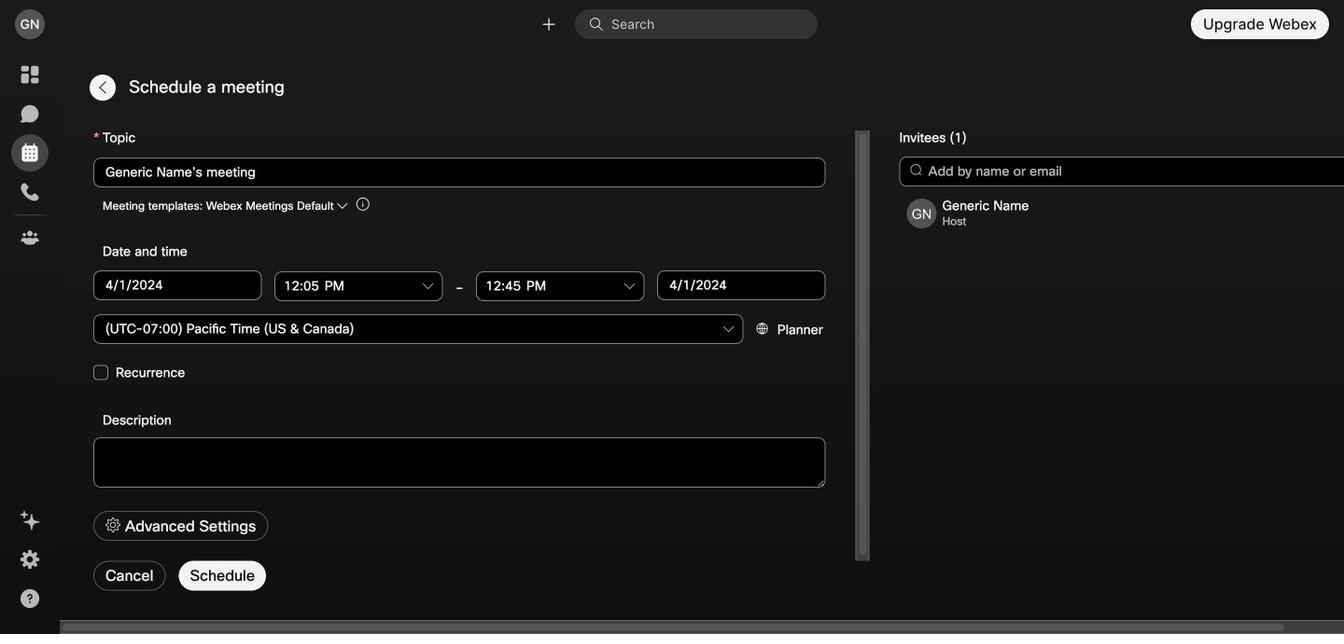 Task type: vqa. For each thing, say whether or not it's contained in the screenshot.
navigation at the left
yes



Task type: locate. For each thing, give the bounding box(es) containing it.
webex tab list
[[11, 56, 49, 257]]

navigation
[[0, 49, 60, 635]]



